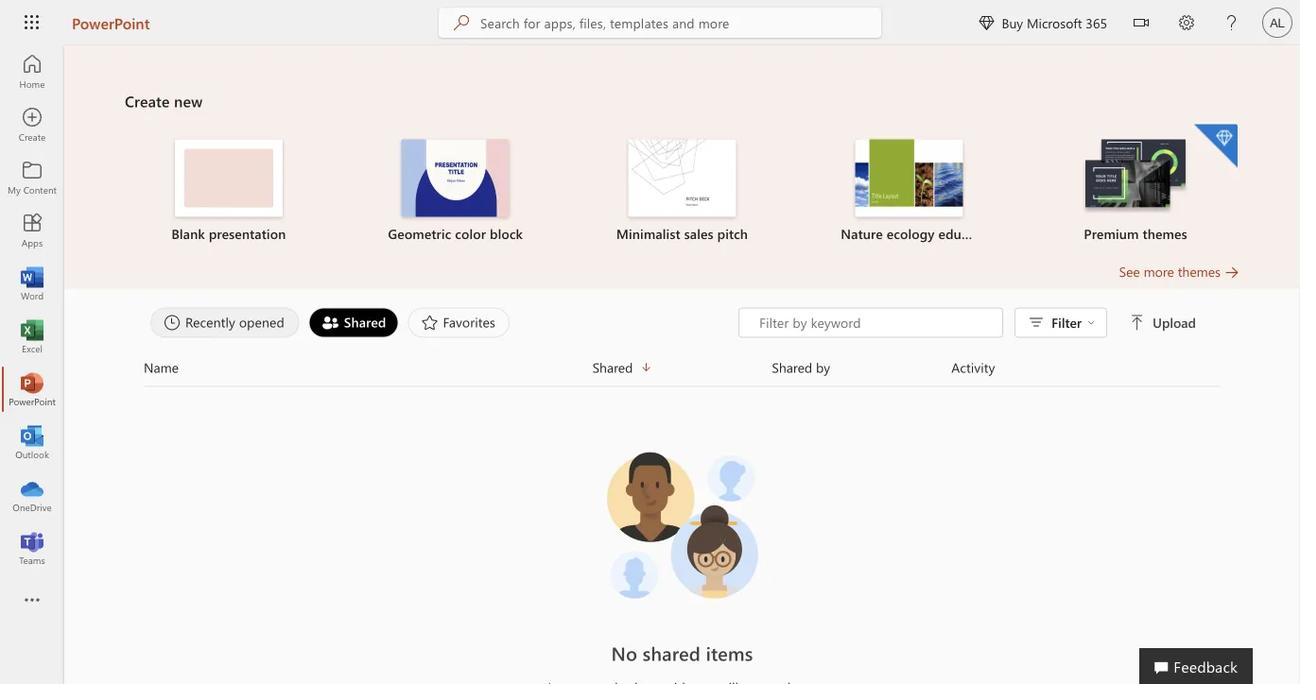 Task type: vqa. For each thing, say whether or not it's contained in the screenshot.
Block at top left
yes



Task type: describe. For each thing, give the bounding box(es) containing it.
geometric color block
[[388, 225, 523, 243]]

empty state icon image
[[597, 440, 768, 611]]

microsoft
[[1027, 14, 1083, 31]]

new
[[174, 91, 203, 111]]

recently opened tab
[[146, 308, 304, 338]]

home image
[[23, 62, 42, 81]]

sales
[[684, 225, 714, 243]]

pitch
[[718, 225, 748, 243]]

items
[[706, 641, 753, 666]]

premium themes
[[1084, 225, 1188, 243]]

shared button
[[593, 357, 772, 379]]

buy
[[1002, 14, 1024, 31]]

create image
[[23, 115, 42, 134]]

apps image
[[23, 221, 42, 240]]

nature ecology education photo presentation element
[[807, 140, 1011, 244]]

name
[[144, 359, 179, 376]]

blank
[[172, 225, 205, 243]]

favorites element
[[408, 308, 510, 338]]

name button
[[144, 357, 593, 379]]

no shared items status
[[413, 641, 952, 667]]

shared
[[643, 641, 701, 666]]

minimalist sales pitch
[[617, 225, 748, 243]]

powerpoint
[[72, 12, 150, 33]]

minimalist sales pitch image
[[629, 140, 736, 217]]

shared for shared by
[[772, 359, 813, 376]]

shared for "shared" button
[[593, 359, 633, 376]]

color
[[455, 225, 486, 243]]

premium themes image
[[1082, 140, 1190, 215]]

more
[[1144, 263, 1175, 280]]

geometric color block element
[[354, 140, 558, 244]]


[[979, 15, 995, 30]]

premium themes element
[[1034, 124, 1238, 244]]

by
[[816, 359, 831, 376]]

filter 
[[1052, 314, 1095, 332]]

shared element
[[309, 308, 399, 338]]

shared inside tab
[[344, 314, 386, 331]]

opened
[[239, 314, 285, 331]]

al
[[1271, 15, 1285, 30]]


[[1088, 319, 1095, 327]]

themes inside button
[[1178, 263, 1221, 280]]

view more apps image
[[23, 592, 42, 611]]

favorites
[[443, 314, 496, 331]]

see
[[1120, 263, 1141, 280]]

outlook image
[[23, 433, 42, 452]]

block
[[490, 225, 523, 243]]

blank presentation
[[172, 225, 286, 243]]

filter
[[1052, 314, 1082, 332]]



Task type: locate. For each thing, give the bounding box(es) containing it.
row containing name
[[144, 357, 1221, 387]]

status containing filter
[[739, 308, 1200, 338]]

shared by
[[772, 359, 831, 376]]

1 vertical spatial status
[[413, 679, 952, 685]]

no shared items main content
[[64, 45, 1301, 685]]

status
[[739, 308, 1200, 338], [413, 679, 952, 685]]

themes right the more
[[1178, 263, 1221, 280]]

recently
[[185, 314, 235, 331]]

tab list inside the no shared items main content
[[146, 308, 739, 338]]

feedback button
[[1140, 649, 1253, 685]]

geometric color block image
[[402, 140, 510, 217]]

create
[[125, 91, 170, 111]]

1 vertical spatial themes
[[1178, 263, 1221, 280]]

excel image
[[23, 327, 42, 346]]

create new
[[125, 91, 203, 111]]

themes
[[1143, 225, 1188, 243], [1178, 263, 1221, 280]]

tab list containing recently opened
[[146, 308, 739, 338]]

powerpoint image
[[23, 380, 42, 399]]

Filter by keyword text field
[[758, 314, 993, 332]]

365
[[1086, 14, 1108, 31]]

upload
[[1153, 314, 1197, 332]]

premium templates diamond image
[[1195, 124, 1238, 168]]

0 vertical spatial themes
[[1143, 225, 1188, 243]]

row
[[144, 357, 1221, 387]]

shared by button
[[772, 357, 952, 379]]

None search field
[[439, 8, 882, 38]]

0 vertical spatial status
[[739, 308, 1200, 338]]

nature ecology education photo presentation image
[[855, 140, 963, 217]]


[[1130, 315, 1146, 331]]

recently opened element
[[150, 308, 300, 338]]

1 horizontal spatial shared
[[593, 359, 633, 376]]

al button
[[1255, 0, 1301, 45]]

activity, column 4 of 4 column header
[[952, 357, 1221, 379]]

status for 'tab list' containing recently opened
[[739, 308, 1200, 338]]


[[1134, 15, 1149, 30]]

status for no shared items "status"
[[413, 679, 952, 685]]

blank presentation element
[[127, 140, 331, 244]]

 button
[[1119, 0, 1164, 49]]

see more themes button
[[1120, 262, 1240, 281]]

word image
[[23, 274, 42, 293]]

 buy microsoft 365
[[979, 14, 1108, 31]]

my content image
[[23, 168, 42, 187]]

teams image
[[23, 539, 42, 558]]

status up activity
[[739, 308, 1200, 338]]

list containing blank presentation
[[125, 122, 1240, 262]]

shared tab
[[304, 308, 403, 338]]

presentation
[[209, 225, 286, 243]]

shared
[[344, 314, 386, 331], [593, 359, 633, 376], [772, 359, 813, 376]]

navigation
[[0, 45, 64, 575]]

none search field inside powerpoint banner
[[439, 8, 882, 38]]

geometric
[[388, 225, 452, 243]]

powerpoint banner
[[0, 0, 1301, 49]]

themes up 'see more themes'
[[1143, 225, 1188, 243]]

minimalist
[[617, 225, 681, 243]]

no
[[612, 641, 638, 666]]

 upload
[[1130, 314, 1197, 332]]

no shared items
[[612, 641, 753, 666]]

minimalist sales pitch element
[[580, 140, 785, 244]]

Search box. Suggestions appear as you type. search field
[[480, 8, 882, 38]]

see more themes
[[1120, 263, 1221, 280]]

premium
[[1084, 225, 1139, 243]]

tab list
[[146, 308, 739, 338]]

list
[[125, 122, 1240, 262]]

row inside the no shared items main content
[[144, 357, 1221, 387]]

0 horizontal spatial shared
[[344, 314, 386, 331]]

2 horizontal spatial shared
[[772, 359, 813, 376]]

activity
[[952, 359, 996, 376]]

status down no shared items "status"
[[413, 679, 952, 685]]

feedback
[[1174, 656, 1238, 677]]

list inside the no shared items main content
[[125, 122, 1240, 262]]

onedrive image
[[23, 486, 42, 505]]

recently opened
[[185, 314, 285, 331]]



